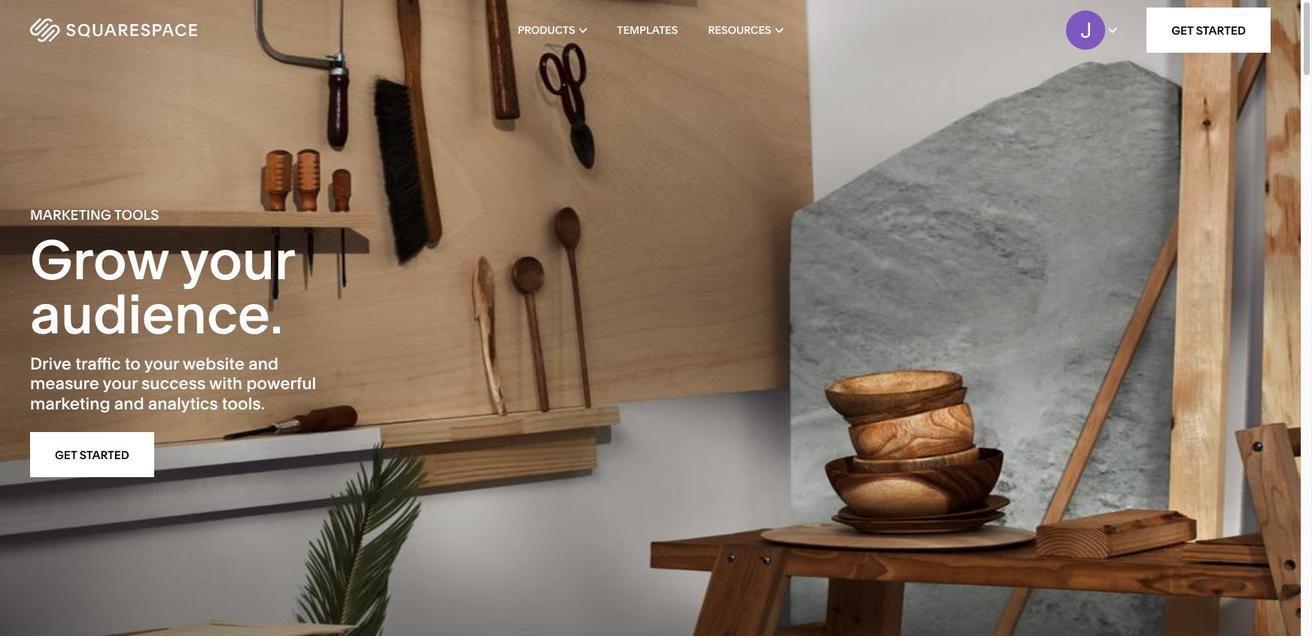 Task type: describe. For each thing, give the bounding box(es) containing it.
1 horizontal spatial get started
[[1172, 23, 1247, 37]]

grow
[[30, 227, 169, 293]]

to
[[125, 354, 141, 374]]

1 horizontal spatial started
[[1197, 23, 1247, 37]]

templates
[[618, 23, 678, 37]]

0 horizontal spatial your
[[103, 374, 138, 394]]

resources
[[709, 23, 772, 37]]

traffic
[[75, 354, 121, 374]]

drive traffic to your website and measure your success with powerful marketing and analytics tools.
[[30, 354, 316, 414]]

0 horizontal spatial get started
[[55, 448, 129, 462]]

marketing
[[30, 207, 111, 224]]

audience.
[[30, 281, 283, 347]]

resources button
[[709, 0, 784, 60]]

0 horizontal spatial get
[[55, 448, 77, 462]]

website template image
[[739, 93, 1091, 636]]

squarespace logo link
[[30, 18, 278, 42]]

powerful
[[246, 374, 316, 394]]

products button
[[518, 0, 587, 60]]

0 horizontal spatial and
[[114, 394, 144, 414]]

marketing tools grow your audience.
[[30, 207, 294, 347]]

1 vertical spatial started
[[80, 448, 129, 462]]

tools.
[[222, 394, 265, 414]]



Task type: locate. For each thing, give the bounding box(es) containing it.
and
[[249, 354, 279, 374], [114, 394, 144, 414]]

started
[[1197, 23, 1247, 37], [80, 448, 129, 462]]

your for audience.
[[180, 227, 294, 293]]

0 vertical spatial started
[[1197, 23, 1247, 37]]

success
[[142, 374, 206, 394]]

2 horizontal spatial your
[[180, 227, 294, 293]]

drive
[[30, 354, 72, 374]]

get started
[[1172, 23, 1247, 37], [55, 448, 129, 462]]

0 vertical spatial get started link
[[1147, 8, 1272, 53]]

1 vertical spatial get started
[[55, 448, 129, 462]]

0 horizontal spatial get started link
[[30, 432, 154, 477]]

your inside marketing tools grow your audience.
[[180, 227, 294, 293]]

your for website
[[144, 354, 179, 374]]

squarespace logo image
[[30, 18, 197, 42]]

0 vertical spatial get started
[[1172, 23, 1247, 37]]

measure
[[30, 374, 99, 394]]

0 horizontal spatial started
[[80, 448, 129, 462]]

1 horizontal spatial your
[[144, 354, 179, 374]]

analytics
[[148, 394, 218, 414]]

get started link
[[1147, 8, 1272, 53], [30, 432, 154, 477]]

0 vertical spatial and
[[249, 354, 279, 374]]

and right with
[[249, 354, 279, 374]]

1 horizontal spatial and
[[249, 354, 279, 374]]

templates link
[[618, 0, 678, 60]]

tools
[[114, 207, 159, 224]]

1 horizontal spatial get
[[1172, 23, 1194, 37]]

website
[[183, 354, 245, 374]]

and down the to
[[114, 394, 144, 414]]

1 horizontal spatial get started link
[[1147, 8, 1272, 53]]

marketing
[[30, 394, 110, 414]]

your
[[180, 227, 294, 293], [144, 354, 179, 374], [103, 374, 138, 394]]

with
[[209, 374, 243, 394]]

get
[[1172, 23, 1194, 37], [55, 448, 77, 462]]

1 vertical spatial get started link
[[30, 432, 154, 477]]

0 vertical spatial get
[[1172, 23, 1194, 37]]

1 vertical spatial get
[[55, 448, 77, 462]]

1 vertical spatial and
[[114, 394, 144, 414]]

products
[[518, 23, 576, 37]]



Task type: vqa. For each thing, say whether or not it's contained in the screenshot.
support at the bottom of the page
no



